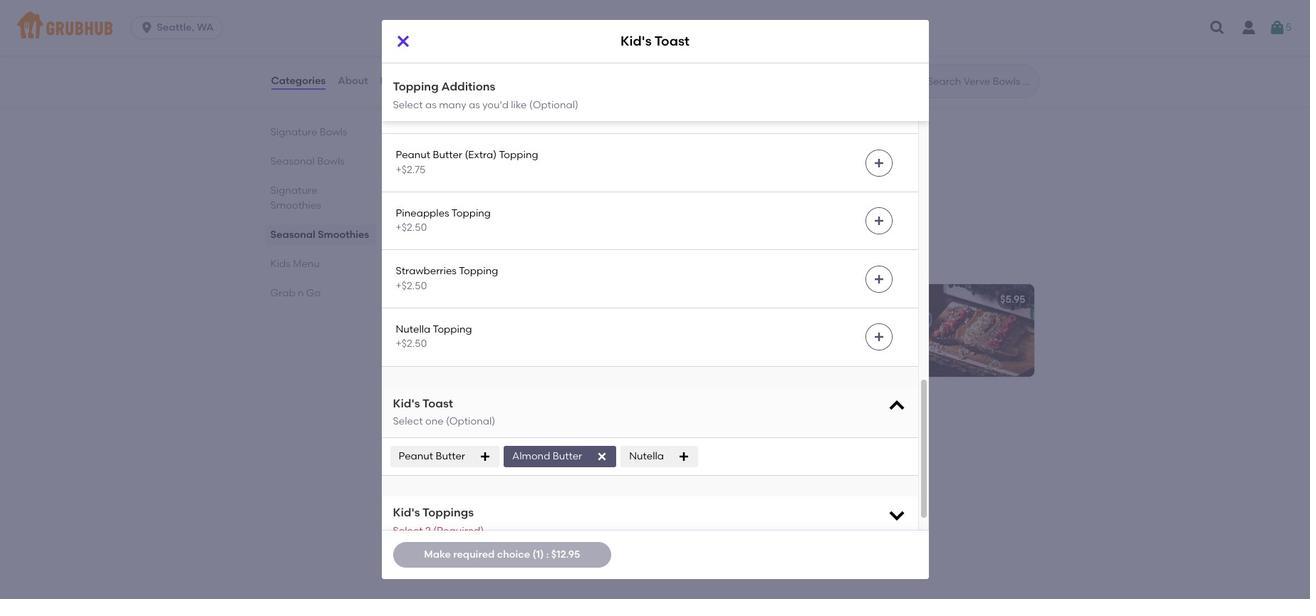 Task type: locate. For each thing, give the bounding box(es) containing it.
0 vertical spatial cold
[[416, 449, 439, 462]]

toast
[[655, 33, 690, 49], [423, 397, 453, 410]]

wa
[[197, 21, 214, 34]]

mangoes topping +$2.50
[[396, 33, 482, 59]]

1 pineapple, from the left
[[456, 2, 507, 14]]

brew
[[442, 449, 466, 462]]

topping inside nutella topping +$2.50
[[433, 324, 472, 336]]

made up "mangoes topping +$2.50"
[[449, 17, 478, 29]]

select left one
[[393, 416, 423, 428]]

make required choice (1) : $12.95
[[424, 549, 580, 561]]

mango, inside mango, pineapple, spinach, kale, ginger, bee pollen, house-made lemon juice, water
[[735, 2, 773, 14]]

menu down the pineapples topping +$2.50
[[441, 251, 482, 268]]

1 horizontal spatial a
[[521, 470, 529, 482]]

juice,
[[513, 17, 538, 29], [768, 31, 793, 43]]

about button
[[337, 56, 369, 107]]

water down pollen,
[[796, 31, 824, 43]]

0 vertical spatial go
[[306, 287, 321, 299]]

beverage.
[[416, 499, 465, 511]]

butter inside peanut butter (extra) topping +$2.75
[[433, 149, 463, 161]]

0 horizontal spatial mango,
[[416, 2, 453, 14]]

0 vertical spatial grab n go
[[271, 287, 321, 299]]

pineapples topping +$2.50
[[396, 207, 491, 234]]

0 horizontal spatial pineapple,
[[456, 2, 507, 14]]

ginger, left bee
[[735, 17, 768, 29]]

0 vertical spatial select
[[393, 99, 423, 111]]

renewed image
[[608, 0, 715, 65]]

1 horizontal spatial 2
[[436, 342, 442, 355]]

1 horizontal spatial toast
[[655, 33, 690, 49]]

0 horizontal spatial grab
[[271, 287, 296, 299]]

+$2.50 inside the pineapples topping +$2.50
[[396, 222, 427, 234]]

topping inside peanut butter topping +$2.50
[[465, 91, 504, 103]]

1 vertical spatial cold
[[467, 470, 490, 482]]

seasonal smoothies
[[405, 95, 556, 113], [271, 229, 369, 241]]

svg image inside 5 button
[[1269, 19, 1286, 36]]

0 vertical spatial bowls
[[320, 126, 347, 138]]

peanut inside peanut butter (extra) topping +$2.75
[[396, 149, 431, 161]]

and right smooth
[[570, 470, 589, 482]]

2 as from the left
[[469, 99, 480, 111]]

1 select from the top
[[393, 99, 423, 111]]

0 horizontal spatial n
[[298, 287, 304, 299]]

1 mango, from the left
[[416, 2, 453, 14]]

menu
[[441, 251, 482, 268], [293, 258, 320, 270]]

signature bowls
[[271, 126, 347, 138]]

made down easy-
[[468, 328, 496, 340]]

blend
[[538, 314, 565, 326]]

1 horizontal spatial grab n go
[[405, 407, 481, 425]]

select down reviews
[[393, 99, 423, 111]]

caffe
[[416, 470, 443, 482]]

1 vertical spatial peanut
[[396, 149, 431, 161]]

2 vertical spatial select
[[393, 525, 423, 537]]

1 horizontal spatial kids
[[405, 251, 437, 268]]

+$2.50 inside "mangoes topping +$2.50"
[[396, 47, 427, 59]]

0 vertical spatial (optional)
[[529, 99, 579, 111]]

1 horizontal spatial lemon
[[735, 31, 765, 43]]

1 signature from the top
[[271, 126, 317, 138]]

house-
[[416, 17, 449, 29], [826, 17, 860, 29], [434, 328, 468, 340]]

2 inside kid's toppings select 2 (required)
[[426, 525, 431, 537]]

0 horizontal spatial water
[[541, 17, 569, 29]]

about
[[338, 75, 368, 87]]

2 pineapple, from the left
[[775, 2, 827, 14]]

mango, inside mango, pineapple, banana, ginger, house-made lemon juice, water
[[416, 2, 453, 14]]

0 vertical spatial seasonal
[[405, 95, 474, 113]]

+$2.50 inside peanut butter topping +$2.50
[[396, 105, 427, 118]]

1 vertical spatial seasonal smoothies
[[271, 229, 369, 241]]

1 vertical spatial kid's
[[393, 397, 420, 410]]

0 horizontal spatial toast
[[423, 397, 453, 410]]

drink
[[511, 314, 535, 326]]

select inside topping additions select as many as you'd like (optional)
[[393, 99, 423, 111]]

bowls
[[320, 126, 347, 138], [317, 155, 345, 167]]

smoothies down signature smoothies
[[318, 229, 369, 241]]

(optional) right like
[[529, 99, 579, 111]]

signature down best sellers
[[271, 126, 317, 138]]

kid's inside kid's toppings select 2 (required)
[[393, 506, 420, 520]]

ginger, inside mango, pineapple, banana, ginger, house-made lemon juice, water
[[553, 2, 586, 14]]

select inside kid's toppings select 2 (required)
[[393, 525, 423, 537]]

5 +$2.50 from the top
[[396, 338, 427, 350]]

menu down signature smoothies
[[293, 258, 320, 270]]

0 horizontal spatial nutella
[[396, 324, 431, 336]]

nutella up any
[[396, 324, 431, 336]]

seattle, wa
[[157, 21, 214, 34]]

0 vertical spatial peanut
[[396, 91, 431, 103]]

main navigation navigation
[[0, 0, 1311, 56]]

0 horizontal spatial juice,
[[513, 17, 538, 29]]

0 vertical spatial nutella
[[396, 324, 431, 336]]

+$2.50 down reviews
[[396, 105, 427, 118]]

0 vertical spatial water
[[541, 17, 569, 29]]

+$2.50
[[396, 47, 427, 59], [396, 105, 427, 118], [396, 222, 427, 234], [396, 280, 427, 292], [396, 338, 427, 350]]

select
[[393, 99, 423, 111], [393, 416, 423, 428], [393, 525, 423, 537]]

seasonal down signature smoothies
[[271, 229, 316, 241]]

1 horizontal spatial kids menu
[[405, 251, 482, 268]]

cold brew
[[416, 449, 466, 462]]

a
[[416, 314, 423, 326], [521, 470, 529, 482]]

2 vertical spatial smoothies
[[318, 229, 369, 241]]

cold
[[416, 449, 439, 462], [467, 470, 490, 482]]

a up coffee
[[521, 470, 529, 482]]

bowls down sellers
[[320, 126, 347, 138]]

peanut down reviews
[[396, 91, 431, 103]]

butter up vita
[[436, 451, 465, 463]]

1 horizontal spatial pineapple,
[[775, 2, 827, 14]]

mango, up bee
[[735, 2, 773, 14]]

seasonal down signature bowls
[[271, 155, 315, 167]]

1 horizontal spatial (optional)
[[529, 99, 579, 111]]

made
[[449, 17, 478, 29], [860, 17, 888, 29], [468, 328, 496, 340]]

2 select from the top
[[393, 416, 423, 428]]

almond butter
[[513, 451, 583, 463]]

1 vertical spatial bowls
[[317, 155, 345, 167]]

pineapple, for lemon
[[456, 2, 507, 14]]

0 vertical spatial 2
[[436, 342, 442, 355]]

unsweetened
[[452, 484, 517, 496]]

signature
[[271, 126, 317, 138], [271, 184, 317, 196]]

1 vertical spatial and
[[563, 328, 582, 340]]

1 horizontal spatial seasonal smoothies
[[405, 95, 556, 113]]

and right light
[[449, 314, 468, 326]]

of up cup
[[502, 342, 512, 355]]

2 up make
[[426, 525, 431, 537]]

seasonal down "additions"
[[405, 95, 474, 113]]

1 horizontal spatial mango,
[[735, 2, 773, 14]]

as down "additions"
[[469, 99, 480, 111]]

1 vertical spatial juice,
[[768, 31, 793, 43]]

peanut inside peanut butter topping +$2.50
[[396, 91, 431, 103]]

2 signature from the top
[[271, 184, 317, 196]]

0 horizontal spatial (optional)
[[446, 416, 496, 428]]

1 horizontal spatial as
[[469, 99, 480, 111]]

pineapple, inside mango, pineapple, banana, ginger, house-made lemon juice, water
[[456, 2, 507, 14]]

1 vertical spatial toast
[[423, 397, 453, 410]]

mango, up mangoes
[[416, 2, 453, 14]]

pineapple,
[[456, 2, 507, 14], [775, 2, 827, 14]]

ginger,
[[553, 2, 586, 14], [735, 17, 768, 29]]

a light and easy-to-drink blend of our house-made almond milk, and any 2 frozen fruits of your choice. served in a 16oz. cup
[[416, 314, 582, 369]]

butter up chagaccino
[[433, 91, 463, 103]]

$3.95
[[682, 449, 707, 462]]

juice, inside mango, pineapple, spinach, kale, ginger, bee pollen, house-made lemon juice, water
[[768, 31, 793, 43]]

kid's for kid's toast
[[621, 33, 652, 49]]

water inside mango, pineapple, banana, ginger, house-made lemon juice, water
[[541, 17, 569, 29]]

bowls down signature bowls
[[317, 155, 345, 167]]

1 horizontal spatial grab
[[405, 407, 443, 425]]

bowls for seasonal bowls
[[317, 155, 345, 167]]

signature for signature bowls
[[271, 126, 317, 138]]

0 vertical spatial juice,
[[513, 17, 538, 29]]

topping additions select as many as you'd like (optional)
[[393, 80, 579, 111]]

1 vertical spatial of
[[502, 342, 512, 355]]

as left many
[[426, 99, 437, 111]]

pineapple, up pollen,
[[775, 2, 827, 14]]

(optional) right one
[[446, 416, 496, 428]]

1 vertical spatial nutella
[[630, 451, 664, 463]]

pineapple, left banana,
[[456, 2, 507, 14]]

0 horizontal spatial seasonal smoothies
[[271, 229, 369, 241]]

0 vertical spatial lemon
[[480, 17, 511, 29]]

2 inside the a light and easy-to-drink blend of our house-made almond milk, and any 2 frozen fruits of your choice. served in a 16oz. cup
[[436, 342, 442, 355]]

pineapple, for pollen,
[[775, 2, 827, 14]]

brew.
[[493, 470, 519, 482]]

2 mango, from the left
[[735, 2, 773, 14]]

milk,
[[538, 328, 561, 340]]

+$2.50 down pineapples
[[396, 222, 427, 234]]

strawberries topping +$2.50
[[396, 265, 498, 292]]

house- inside mango, pineapple, banana, ginger, house-made lemon juice, water
[[416, 17, 449, 29]]

0 vertical spatial of
[[568, 314, 577, 326]]

seasonal smoothies down "additions"
[[405, 95, 556, 113]]

2
[[436, 342, 442, 355], [426, 525, 431, 537]]

1 horizontal spatial n
[[446, 407, 456, 425]]

1 horizontal spatial water
[[796, 31, 824, 43]]

lemon
[[480, 17, 511, 29], [735, 31, 765, 43]]

1 horizontal spatial go
[[459, 407, 481, 425]]

kids menu down the pineapples topping +$2.50
[[405, 251, 482, 268]]

mango, for ginger,
[[735, 2, 773, 14]]

1 vertical spatial grab
[[405, 407, 443, 425]]

seattle,
[[157, 21, 194, 34]]

grab
[[271, 287, 296, 299], [405, 407, 443, 425]]

many
[[439, 99, 467, 111]]

chagaccino smoothie button
[[407, 129, 715, 221]]

seasonal
[[405, 95, 474, 113], [271, 155, 315, 167], [271, 229, 316, 241]]

made inside mango, pineapple, spinach, kale, ginger, bee pollen, house-made lemon juice, water
[[860, 17, 888, 29]]

smoothies up smoothie
[[477, 95, 556, 113]]

house- up mangoes
[[416, 17, 449, 29]]

0 horizontal spatial 2
[[426, 525, 431, 537]]

a up our
[[416, 314, 423, 326]]

0 horizontal spatial as
[[426, 99, 437, 111]]

kid's inside kid's toast select one (optional)
[[393, 397, 420, 410]]

4 +$2.50 from the top
[[396, 280, 427, 292]]

svg image
[[1269, 19, 1286, 36], [140, 21, 154, 35], [874, 273, 885, 285], [480, 451, 491, 463], [679, 451, 690, 463]]

reviews
[[380, 75, 420, 87]]

cold up caffe
[[416, 449, 439, 462]]

+$2.50 down 'strawberries'
[[396, 280, 427, 292]]

(optional) inside kid's toast select one (optional)
[[446, 416, 496, 428]]

select down beverage.
[[393, 525, 423, 537]]

+$2.50 down mangoes
[[396, 47, 427, 59]]

butter left (extra)
[[433, 149, 463, 161]]

0 horizontal spatial kids menu
[[271, 258, 320, 270]]

+$2.50 up served
[[396, 338, 427, 350]]

1 horizontal spatial nutella
[[630, 451, 664, 463]]

butter inside peanut butter topping +$2.50
[[433, 91, 463, 103]]

kids menu down signature smoothies
[[271, 258, 320, 270]]

0 vertical spatial ginger,
[[553, 2, 586, 14]]

butter for peanut butter
[[436, 451, 465, 463]]

1 vertical spatial select
[[393, 416, 423, 428]]

5 button
[[1269, 15, 1292, 41]]

made down kale,
[[860, 17, 888, 29]]

kids down the pineapples topping +$2.50
[[405, 251, 437, 268]]

0 horizontal spatial go
[[306, 287, 321, 299]]

+$2.50 for nutella topping +$2.50
[[396, 338, 427, 350]]

svg image
[[1210, 19, 1227, 36], [395, 33, 412, 50], [874, 157, 885, 169], [874, 215, 885, 227], [874, 332, 885, 343], [887, 396, 907, 416], [597, 451, 608, 463], [887, 506, 907, 526]]

kid's smoothie image
[[608, 284, 715, 377]]

kids
[[405, 251, 437, 268], [271, 258, 291, 270]]

0 horizontal spatial a
[[416, 314, 423, 326]]

1 horizontal spatial of
[[568, 314, 577, 326]]

toast inside kid's toast select one (optional)
[[423, 397, 453, 410]]

+$2.50 inside nutella topping +$2.50
[[396, 338, 427, 350]]

juice, inside mango, pineapple, banana, ginger, house-made lemon juice, water
[[513, 17, 538, 29]]

house- up frozen
[[434, 328, 468, 340]]

of
[[568, 314, 577, 326], [502, 342, 512, 355]]

1 vertical spatial signature
[[271, 184, 317, 196]]

0 horizontal spatial grab n go
[[271, 287, 321, 299]]

a light and easy-to-drink blend of our house-made almond milk, and any 2 frozen fruits of your choice. served in a 16oz. cup button
[[407, 284, 715, 377]]

signature for signature smoothies
[[271, 184, 317, 196]]

and up choice.
[[563, 328, 582, 340]]

2 vertical spatial kid's
[[393, 506, 420, 520]]

kids menu
[[405, 251, 482, 268], [271, 258, 320, 270]]

(optional) inside topping additions select as many as you'd like (optional)
[[529, 99, 579, 111]]

peanut up +$2.75
[[396, 149, 431, 161]]

0 vertical spatial toast
[[655, 33, 690, 49]]

1 vertical spatial ginger,
[[735, 17, 768, 29]]

1 horizontal spatial juice,
[[768, 31, 793, 43]]

5
[[1286, 21, 1292, 33]]

ginger, right banana,
[[553, 2, 586, 14]]

peanut for +$2.50
[[396, 91, 431, 103]]

butter for peanut butter (extra) topping +$2.75
[[433, 149, 463, 161]]

as
[[426, 99, 437, 111], [469, 99, 480, 111]]

pineapple, inside mango, pineapple, spinach, kale, ginger, bee pollen, house-made lemon juice, water
[[775, 2, 827, 14]]

1 vertical spatial lemon
[[735, 31, 765, 43]]

2 vertical spatial seasonal
[[271, 229, 316, 241]]

juice, down banana,
[[513, 17, 538, 29]]

n
[[298, 287, 304, 299], [446, 407, 456, 425]]

0 horizontal spatial lemon
[[480, 17, 511, 29]]

lemon inside mango, pineapple, spinach, kale, ginger, bee pollen, house-made lemon juice, water
[[735, 31, 765, 43]]

cold up unsweetened
[[467, 470, 490, 482]]

select inside kid's toast select one (optional)
[[393, 416, 423, 428]]

0 vertical spatial signature
[[271, 126, 317, 138]]

house- inside mango, pineapple, spinach, kale, ginger, bee pollen, house-made lemon juice, water
[[826, 17, 860, 29]]

topping
[[443, 33, 482, 45], [393, 80, 439, 93], [465, 91, 504, 103], [499, 149, 539, 161], [452, 207, 491, 219], [459, 265, 498, 278], [433, 324, 472, 336]]

smoothies down seasonal bowls
[[271, 199, 321, 211]]

made inside the a light and easy-to-drink blend of our house-made almond milk, and any 2 frozen fruits of your choice. served in a 16oz. cup
[[468, 328, 496, 340]]

2 +$2.50 from the top
[[396, 105, 427, 118]]

juice, down bee
[[768, 31, 793, 43]]

0 vertical spatial n
[[298, 287, 304, 299]]

+$2.50 for pineapples topping +$2.50
[[396, 222, 427, 234]]

a
[[463, 357, 469, 369]]

1 horizontal spatial cold
[[467, 470, 490, 482]]

seasonal smoothies down signature smoothies
[[271, 229, 369, 241]]

1 +$2.50 from the top
[[396, 47, 427, 59]]

kids down signature smoothies
[[271, 258, 291, 270]]

1 vertical spatial a
[[521, 470, 529, 482]]

3 +$2.50 from the top
[[396, 222, 427, 234]]

1 vertical spatial 2
[[426, 525, 431, 537]]

1 horizontal spatial ginger,
[[735, 17, 768, 29]]

0 vertical spatial a
[[416, 314, 423, 326]]

0 horizontal spatial of
[[502, 342, 512, 355]]

0 horizontal spatial ginger,
[[553, 2, 586, 14]]

signature inside signature smoothies
[[271, 184, 317, 196]]

+$2.50 inside strawberries topping +$2.50
[[396, 280, 427, 292]]

2 right any
[[436, 342, 442, 355]]

and
[[449, 314, 468, 326], [563, 328, 582, 340], [570, 470, 589, 482]]

signature down seasonal bowls
[[271, 184, 317, 196]]

3 select from the top
[[393, 525, 423, 537]]

nutella inside nutella topping +$2.50
[[396, 324, 431, 336]]

1 vertical spatial (optional)
[[446, 416, 496, 428]]

spinach,
[[829, 2, 870, 14]]

water down banana,
[[541, 17, 569, 29]]

house- down spinach,
[[826, 17, 860, 29]]

svg image inside main navigation navigation
[[1210, 19, 1227, 36]]

bowls for signature bowls
[[320, 126, 347, 138]]

0 vertical spatial kid's
[[621, 33, 652, 49]]

butter up smooth
[[553, 451, 583, 463]]

water inside mango, pineapple, spinach, kale, ginger, bee pollen, house-made lemon juice, water
[[796, 31, 824, 43]]

of right blend
[[568, 314, 577, 326]]

kid's toast
[[621, 33, 690, 49]]

0 vertical spatial seasonal smoothies
[[405, 95, 556, 113]]

peanut up caffe
[[399, 451, 433, 463]]

kid's toast select one (optional)
[[393, 397, 496, 428]]

caffe vita cold brew. a smooth and velvety unsweetened coffee beverage.
[[416, 470, 589, 511]]

1 vertical spatial water
[[796, 31, 824, 43]]

2 vertical spatial and
[[570, 470, 589, 482]]

nutella left $3.95
[[630, 451, 664, 463]]



Task type: describe. For each thing, give the bounding box(es) containing it.
(extra)
[[465, 149, 497, 161]]

topping inside peanut butter (extra) topping +$2.75
[[499, 149, 539, 161]]

0 horizontal spatial kids
[[271, 258, 291, 270]]

1 vertical spatial n
[[446, 407, 456, 425]]

select for kid's toppings
[[393, 525, 423, 537]]

cold inside caffe vita cold brew. a smooth and velvety unsweetened coffee beverage.
[[467, 470, 490, 482]]

chagaccino smoothie image
[[608, 129, 715, 221]]

a inside caffe vita cold brew. a smooth and velvety unsweetened coffee beverage.
[[521, 470, 529, 482]]

+$2.50 for strawberries topping +$2.50
[[396, 280, 427, 292]]

your
[[514, 342, 535, 355]]

peanut butter (extra) topping +$2.75
[[396, 149, 539, 176]]

bee
[[771, 17, 789, 29]]

1 vertical spatial seasonal
[[271, 155, 315, 167]]

categories button
[[271, 56, 327, 107]]

any
[[416, 342, 434, 355]]

like
[[511, 99, 527, 111]]

make
[[424, 549, 451, 561]]

16oz.
[[472, 357, 494, 369]]

almond
[[499, 328, 536, 340]]

cold brew image
[[608, 440, 715, 533]]

almond
[[513, 451, 551, 463]]

a inside the a light and easy-to-drink blend of our house-made almond milk, and any 2 frozen fruits of your choice. served in a 16oz. cup
[[416, 314, 423, 326]]

2 vertical spatial peanut
[[399, 451, 433, 463]]

1 vertical spatial go
[[459, 407, 481, 425]]

toast for kid's toast
[[655, 33, 690, 49]]

butter for peanut butter topping +$2.50
[[433, 91, 463, 103]]

toppings
[[423, 506, 474, 520]]

vita
[[445, 470, 465, 482]]

mango, pineapple, banana, ginger, house-made lemon juice, water
[[416, 2, 586, 29]]

mangoes
[[396, 33, 441, 45]]

to-
[[497, 314, 511, 326]]

kid's toast image
[[928, 284, 1035, 377]]

1 horizontal spatial menu
[[441, 251, 482, 268]]

smooth
[[531, 470, 567, 482]]

topping inside strawberries topping +$2.50
[[459, 265, 498, 278]]

kid's toppings select 2 (required)
[[393, 506, 484, 537]]

nutella for nutella
[[630, 451, 664, 463]]

pineapples
[[396, 207, 450, 219]]

kid's for kid's toast select one (optional)
[[393, 397, 420, 410]]

velvety
[[416, 484, 449, 496]]

bee green image
[[928, 0, 1035, 65]]

select for kid's toast
[[393, 416, 423, 428]]

0 horizontal spatial menu
[[293, 258, 320, 270]]

select for topping additions
[[393, 99, 423, 111]]

lemon inside mango, pineapple, banana, ginger, house-made lemon juice, water
[[480, 17, 511, 29]]

reviews button
[[380, 56, 421, 107]]

cup
[[497, 357, 515, 369]]

$5.95 button
[[727, 284, 1035, 377]]

+$2.75
[[396, 164, 426, 176]]

svg image inside seattle, wa button
[[140, 21, 154, 35]]

and inside caffe vita cold brew. a smooth and velvety unsweetened coffee beverage.
[[570, 470, 589, 482]]

banana,
[[510, 2, 551, 14]]

kid's for kid's toppings select 2 (required)
[[393, 506, 420, 520]]

fruits
[[476, 342, 500, 355]]

mango, pineapple, spinach, kale, ginger, bee pollen, house-made lemon juice, water
[[735, 2, 895, 43]]

0 vertical spatial grab
[[271, 287, 296, 299]]

made inside mango, pineapple, banana, ginger, house-made lemon juice, water
[[449, 17, 478, 29]]

Search Verve Bowls - Capitol Hill search field
[[926, 75, 1035, 88]]

(1)
[[533, 549, 544, 561]]

smoothie
[[479, 138, 526, 150]]

frozen
[[444, 342, 474, 355]]

$12.95
[[552, 549, 580, 561]]

nutella for nutella topping +$2.50
[[396, 324, 431, 336]]

ginger, inside mango, pineapple, spinach, kale, ginger, bee pollen, house-made lemon juice, water
[[735, 17, 768, 29]]

0 vertical spatial and
[[449, 314, 468, 326]]

topping inside the pineapples topping +$2.50
[[452, 207, 491, 219]]

sellers
[[294, 97, 325, 109]]

mango, for house-
[[416, 2, 453, 14]]

categories
[[271, 75, 326, 87]]

you'd
[[483, 99, 509, 111]]

1 vertical spatial smoothies
[[271, 199, 321, 211]]

in
[[452, 357, 460, 369]]

choice.
[[538, 342, 573, 355]]

(required)
[[433, 525, 484, 537]]

served
[[416, 357, 449, 369]]

toast for kid's toast select one (optional)
[[423, 397, 453, 410]]

coffee
[[519, 484, 550, 496]]

strawberries
[[396, 265, 457, 278]]

light
[[425, 314, 447, 326]]

topping inside "mangoes topping +$2.50"
[[443, 33, 482, 45]]

0 vertical spatial smoothies
[[477, 95, 556, 113]]

1 vertical spatial grab n go
[[405, 407, 481, 425]]

:
[[547, 549, 549, 561]]

choice
[[497, 549, 530, 561]]

best sellers
[[271, 97, 325, 109]]

peanut butter topping +$2.50
[[396, 91, 504, 118]]

mango, pineapple, spinach, kale, ginger, bee pollen, house-made lemon juice, water button
[[727, 0, 1035, 65]]

peanut for +$2.75
[[396, 149, 431, 161]]

best
[[271, 97, 291, 109]]

mango, pineapple, banana, ginger, house-made lemon juice, water button
[[407, 0, 715, 65]]

kale,
[[872, 2, 895, 14]]

topping inside topping additions select as many as you'd like (optional)
[[393, 80, 439, 93]]

nutella topping +$2.50
[[396, 324, 472, 350]]

pollen,
[[792, 17, 824, 29]]

chagaccino
[[416, 138, 477, 150]]

seattle, wa button
[[131, 16, 229, 39]]

peanut butter
[[399, 451, 465, 463]]

additions
[[442, 80, 496, 93]]

butter for almond butter
[[553, 451, 583, 463]]

required
[[453, 549, 495, 561]]

$5.95
[[1001, 293, 1026, 306]]

one
[[426, 416, 444, 428]]

easy-
[[471, 314, 497, 326]]

signature smoothies
[[271, 184, 321, 211]]

house- inside the a light and easy-to-drink blend of our house-made almond milk, and any 2 frozen fruits of your choice. served in a 16oz. cup
[[434, 328, 468, 340]]

chagaccino smoothie
[[416, 138, 526, 150]]

0 horizontal spatial cold
[[416, 449, 439, 462]]

+$2.50 for mangoes topping +$2.50
[[396, 47, 427, 59]]

seasonal bowls
[[271, 155, 345, 167]]

1 as from the left
[[426, 99, 437, 111]]

our
[[416, 328, 432, 340]]



Task type: vqa. For each thing, say whether or not it's contained in the screenshot.
rightmost "sauce,"
no



